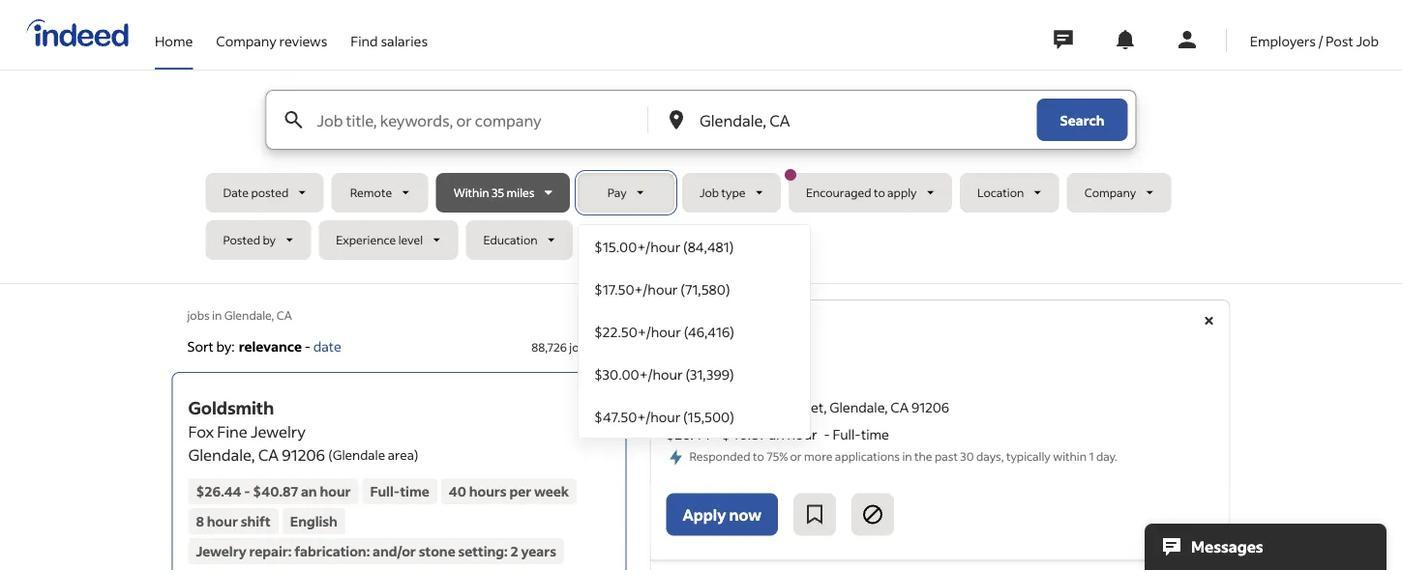 Task type: describe. For each thing, give the bounding box(es) containing it.
$30.00+/hour
[[594, 366, 683, 383]]

sort by: relevance - date
[[187, 338, 342, 355]]

$40.87 for $26.44 - $40.87 an hour
[[253, 483, 298, 501]]

40
[[449, 483, 466, 501]]

an for $26.44 - $40.87 an hour - full-time
[[769, 426, 785, 444]]

- left 'date' link
[[305, 338, 311, 355]]

(71,580)
[[681, 281, 730, 298]]

glendale, for 303
[[830, 399, 888, 417]]

1 vertical spatial jobs
[[569, 340, 592, 355]]

per
[[509, 483, 532, 501]]

goldsmith for goldsmith fox fine jewelry glendale, ca 91206 ( glendale area )
[[188, 397, 274, 419]]

(31,399)
[[686, 366, 734, 383]]

past
[[935, 449, 958, 464]]

date link
[[313, 338, 342, 355]]

by:
[[216, 338, 235, 355]]

1
[[1089, 449, 1094, 464]]

$47.50+/hour (15,500)
[[594, 408, 734, 426]]

employers
[[1250, 32, 1316, 49]]

remote
[[350, 185, 392, 200]]

company button
[[1067, 173, 1172, 213]]

find salaries
[[351, 32, 428, 49]]

job inside 'job type' "popup button"
[[700, 185, 719, 200]]

search
[[1060, 111, 1105, 129]]

posted
[[223, 233, 260, 248]]

91206 for goldsmith
[[282, 446, 325, 465]]

/
[[1319, 32, 1323, 49]]

goldsmith group
[[574, 382, 617, 425]]

search: Job title, keywords, or company text field
[[313, 91, 646, 149]]

goldsmith fox fine jewelry glendale, ca 91206 ( glendale area )
[[188, 397, 418, 465]]

responded
[[690, 449, 751, 464]]

$22.50+/hour (46,416)
[[594, 323, 734, 341]]

remote button
[[332, 173, 428, 213]]

date posted button
[[206, 173, 324, 213]]

Edit location text field
[[696, 91, 998, 149]]

messages button
[[1145, 525, 1387, 571]]

job type
[[700, 185, 746, 200]]

88,726
[[532, 340, 567, 355]]

week
[[534, 483, 569, 501]]

save this job image
[[803, 504, 826, 527]]

job inside employers / post job "link"
[[1356, 32, 1379, 49]]

jackson
[[732, 399, 783, 417]]

91206 for 303
[[912, 399, 950, 417]]

typically
[[1006, 449, 1051, 464]]

1 horizontal spatial time
[[861, 426, 889, 444]]

303
[[666, 399, 690, 417]]

40 hours per week
[[449, 483, 569, 501]]

to for apply
[[874, 185, 885, 200]]

2 horizontal spatial jewelry
[[721, 371, 769, 389]]

posted by
[[223, 233, 276, 248]]

goldsmith for goldsmith
[[666, 338, 753, 360]]

within 35 miles button
[[436, 173, 570, 213]]

employers / post job
[[1250, 32, 1379, 49]]

job type button
[[682, 173, 781, 213]]

find
[[351, 32, 378, 49]]

or
[[790, 449, 802, 464]]

$47.50+/hour (15,500) link
[[579, 396, 810, 438]]

english
[[290, 513, 338, 531]]

$17.50+/hour (71,580) link
[[579, 268, 810, 311]]

0 vertical spatial jobs
[[187, 308, 210, 323]]

0 horizontal spatial time
[[400, 483, 429, 501]]

$40.87 for $26.44 - $40.87 an hour - full-time
[[722, 426, 766, 444]]

pay
[[608, 185, 627, 200]]

find salaries link
[[351, 0, 428, 66]]

)
[[414, 447, 418, 464]]

an for $26.44 - $40.87 an hour
[[301, 483, 317, 501]]

notifications unread count 0 image
[[1114, 28, 1137, 51]]

hour for $26.44 - $40.87 an hour
[[320, 483, 351, 501]]

$22.50+/hour (46,416) link
[[579, 311, 810, 353]]

responded to 75% or more applications in the past 30 days, typically within 1 day.
[[690, 449, 1118, 464]]

goldsmith button
[[188, 397, 274, 419]]

by
[[263, 233, 276, 248]]

- up shift
[[244, 483, 250, 501]]

1 vertical spatial in
[[902, 449, 912, 464]]

0 vertical spatial fine
[[692, 371, 718, 389]]

salaries
[[381, 32, 428, 49]]

encouraged
[[806, 185, 871, 200]]

0 horizontal spatial full-
[[370, 483, 400, 501]]

$26.44 for $26.44 - $40.87 an hour
[[196, 483, 241, 501]]

88,726 jobs
[[532, 340, 592, 355]]

shift
[[241, 513, 271, 531]]

hours
[[469, 483, 507, 501]]

experience level button
[[319, 221, 458, 260]]

within
[[1053, 449, 1087, 464]]

posted
[[251, 185, 289, 200]]

help icon image
[[596, 340, 611, 355]]

35
[[492, 185, 504, 200]]

now
[[729, 505, 762, 525]]

$17.50+/hour (71,580)
[[594, 281, 730, 298]]

setting:
[[458, 543, 508, 561]]

apply now
[[683, 505, 762, 525]]

more
[[804, 449, 833, 464]]

account image
[[1176, 28, 1199, 51]]

to for 75%
[[753, 449, 764, 464]]

0 vertical spatial glendale,
[[224, 308, 274, 323]]

location
[[977, 185, 1024, 200]]

fox inside "goldsmith fox fine jewelry glendale, ca 91206 ( glendale area )"
[[188, 422, 214, 442]]

ca for goldsmith
[[258, 446, 279, 465]]

(
[[328, 447, 333, 464]]

$15.00+/hour (84,481)
[[594, 238, 734, 255]]

experience level
[[336, 233, 423, 248]]

30
[[960, 449, 974, 464]]

fox fine jewelry link
[[666, 370, 786, 390]]

sort
[[187, 338, 214, 355]]



Task type: locate. For each thing, give the bounding box(es) containing it.
ca for 303
[[891, 399, 909, 417]]

glendale, up applications at the bottom right
[[830, 399, 888, 417]]

in
[[212, 308, 222, 323], [902, 449, 912, 464]]

glendale, for goldsmith
[[188, 446, 255, 465]]

0 horizontal spatial goldsmith
[[188, 397, 274, 419]]

1 vertical spatial $40.87
[[253, 483, 298, 501]]

1 horizontal spatial 91206
[[912, 399, 950, 417]]

the
[[915, 449, 932, 464]]

91206
[[912, 399, 950, 417], [282, 446, 325, 465]]

0 horizontal spatial fox
[[188, 422, 214, 442]]

0 horizontal spatial in
[[212, 308, 222, 323]]

- up more
[[824, 426, 830, 444]]

apply
[[888, 185, 917, 200]]

to inside dropdown button
[[874, 185, 885, 200]]

company inside popup button
[[1085, 185, 1136, 200]]

full- down area
[[370, 483, 400, 501]]

8
[[196, 513, 204, 531]]

1 horizontal spatial job
[[1356, 32, 1379, 49]]

ca up the $26.44 - $40.87 an hour
[[258, 446, 279, 465]]

2 horizontal spatial hour
[[787, 426, 817, 444]]

time down the )
[[400, 483, 429, 501]]

to left 75%
[[753, 449, 764, 464]]

menu
[[578, 225, 811, 439]]

menu containing $15.00+/hour (84,481)
[[578, 225, 811, 439]]

1 vertical spatial goldsmith
[[188, 397, 274, 419]]

goldsmith inside "goldsmith fox fine jewelry glendale, ca 91206 ( glendale area )"
[[188, 397, 274, 419]]

1 horizontal spatial company
[[1085, 185, 1136, 200]]

0 horizontal spatial jewelry
[[196, 543, 247, 561]]

$30.00+/hour (31,399)
[[594, 366, 734, 383]]

north
[[692, 399, 729, 417]]

0 horizontal spatial 91206
[[282, 446, 325, 465]]

pay button
[[578, 173, 674, 213]]

1 vertical spatial glendale,
[[830, 399, 888, 417]]

education button
[[466, 221, 573, 260]]

relevance
[[239, 338, 302, 355]]

0 horizontal spatial hour
[[207, 513, 238, 531]]

1 vertical spatial jewelry
[[251, 422, 306, 442]]

1 vertical spatial company
[[1085, 185, 1136, 200]]

jewelry down "goldsmith" button
[[251, 422, 306, 442]]

in up "by:"
[[212, 308, 222, 323]]

reviews
[[279, 32, 327, 49]]

jewelry inside "goldsmith fox fine jewelry glendale, ca 91206 ( glendale area )"
[[251, 422, 306, 442]]

full- up applications at the bottom right
[[833, 426, 861, 444]]

jewelry up jackson
[[721, 371, 769, 389]]

$26.44
[[666, 426, 710, 444], [196, 483, 241, 501]]

hour right 8
[[207, 513, 238, 531]]

0 horizontal spatial to
[[753, 449, 764, 464]]

8 hour shift
[[196, 513, 271, 531]]

fine up the north
[[692, 371, 718, 389]]

1 vertical spatial full-
[[370, 483, 400, 501]]

company left reviews
[[216, 32, 277, 49]]

jewelry repair: fabrication: and/or stone setting: 2 years
[[196, 543, 557, 561]]

0 vertical spatial 91206
[[912, 399, 950, 417]]

0 vertical spatial company
[[216, 32, 277, 49]]

1 vertical spatial fox
[[188, 422, 214, 442]]

1 vertical spatial time
[[400, 483, 429, 501]]

jobs in glendale, ca
[[187, 308, 292, 323]]

glendale, down "goldsmith" button
[[188, 446, 255, 465]]

messages unread count 0 image
[[1051, 20, 1076, 59]]

posted by button
[[206, 221, 311, 260]]

apply
[[683, 505, 726, 525]]

1 horizontal spatial in
[[902, 449, 912, 464]]

$26.44 down (15,500)
[[666, 426, 710, 444]]

glendale, inside "goldsmith fox fine jewelry glendale, ca 91206 ( glendale area )"
[[188, 446, 255, 465]]

company reviews
[[216, 32, 327, 49]]

0 vertical spatial job
[[1356, 32, 1379, 49]]

$22.50+/hour
[[594, 323, 681, 341]]

fox
[[666, 371, 689, 389], [188, 422, 214, 442]]

303 north jackson street, glendale, ca 91206
[[666, 399, 950, 417]]

0 horizontal spatial job
[[700, 185, 719, 200]]

0 horizontal spatial fine
[[217, 422, 248, 442]]

0 horizontal spatial an
[[301, 483, 317, 501]]

$26.44 - $40.87 an hour
[[196, 483, 351, 501]]

fine
[[692, 371, 718, 389], [217, 422, 248, 442]]

close job details image
[[1198, 310, 1221, 333]]

2 vertical spatial hour
[[207, 513, 238, 531]]

street,
[[786, 399, 827, 417]]

fine inside "goldsmith fox fine jewelry glendale, ca 91206 ( glendale area )"
[[217, 422, 248, 442]]

time up applications at the bottom right
[[861, 426, 889, 444]]

1 vertical spatial $26.44
[[196, 483, 241, 501]]

date
[[313, 338, 342, 355]]

$17.50+/hour
[[594, 281, 678, 298]]

0 vertical spatial in
[[212, 308, 222, 323]]

2 vertical spatial ca
[[258, 446, 279, 465]]

1 horizontal spatial jewelry
[[251, 422, 306, 442]]

fine down "goldsmith" button
[[217, 422, 248, 442]]

- down (15,500)
[[713, 426, 719, 444]]

apply now button
[[666, 494, 778, 537]]

2 vertical spatial jewelry
[[196, 543, 247, 561]]

within 35 miles
[[454, 185, 535, 200]]

education
[[483, 233, 538, 248]]

$47.50+/hour
[[594, 408, 681, 426]]

full-
[[833, 426, 861, 444], [370, 483, 400, 501]]

1 vertical spatial an
[[301, 483, 317, 501]]

goldsmith down "by:"
[[188, 397, 274, 419]]

$26.44 up the 8 hour shift
[[196, 483, 241, 501]]

0 vertical spatial to
[[874, 185, 885, 200]]

1 horizontal spatial jobs
[[569, 340, 592, 355]]

company down search
[[1085, 185, 1136, 200]]

location button
[[960, 173, 1059, 213]]

area
[[388, 447, 414, 464]]

goldsmith up the (31,399) at the bottom of the page
[[666, 338, 753, 360]]

$26.44 - $40.87 an hour - full-time
[[666, 426, 889, 444]]

job left type
[[700, 185, 719, 200]]

1 horizontal spatial fine
[[692, 371, 718, 389]]

ca up responded to 75% or more applications in the past 30 days, typically within 1 day.
[[891, 399, 909, 417]]

within
[[454, 185, 489, 200]]

job
[[1356, 32, 1379, 49], [700, 185, 719, 200]]

company for company reviews
[[216, 32, 277, 49]]

0 vertical spatial goldsmith
[[666, 338, 753, 360]]

jewelry down the 8 hour shift
[[196, 543, 247, 561]]

0 vertical spatial time
[[861, 426, 889, 444]]

hour
[[787, 426, 817, 444], [320, 483, 351, 501], [207, 513, 238, 531]]

(46,416)
[[684, 323, 734, 341]]

an
[[769, 426, 785, 444], [301, 483, 317, 501]]

applications
[[835, 449, 900, 464]]

$40.87 down jackson
[[722, 426, 766, 444]]

2
[[510, 543, 519, 561]]

1 horizontal spatial $26.44
[[666, 426, 710, 444]]

an up english
[[301, 483, 317, 501]]

glendale
[[333, 447, 385, 464]]

company for company
[[1085, 185, 1136, 200]]

employers / post job link
[[1250, 0, 1379, 66]]

0 horizontal spatial $40.87
[[253, 483, 298, 501]]

glendale, up sort by: relevance - date
[[224, 308, 274, 323]]

1 vertical spatial hour
[[320, 483, 351, 501]]

1 horizontal spatial hour
[[320, 483, 351, 501]]

$15.00+/hour
[[594, 238, 681, 255]]

not interested image
[[861, 504, 884, 527]]

0 vertical spatial full-
[[833, 426, 861, 444]]

an up 75%
[[769, 426, 785, 444]]

0 vertical spatial $26.44
[[666, 426, 710, 444]]

fabrication:
[[294, 543, 370, 561]]

1 vertical spatial to
[[753, 449, 764, 464]]

ca inside "goldsmith fox fine jewelry glendale, ca 91206 ( glendale area )"
[[258, 446, 279, 465]]

0 horizontal spatial $26.44
[[196, 483, 241, 501]]

fox up 303
[[666, 371, 689, 389]]

repair:
[[249, 543, 292, 561]]

$26.44 for $26.44 - $40.87 an hour - full-time
[[666, 426, 710, 444]]

91206 inside "goldsmith fox fine jewelry glendale, ca 91206 ( glendale area )"
[[282, 446, 325, 465]]

encouraged to apply
[[806, 185, 917, 200]]

0 vertical spatial fox
[[666, 371, 689, 389]]

0 vertical spatial hour
[[787, 426, 817, 444]]

1 vertical spatial ca
[[891, 399, 909, 417]]

0 horizontal spatial jobs
[[187, 308, 210, 323]]

to left 'apply'
[[874, 185, 885, 200]]

None search field
[[206, 90, 1197, 439]]

jobs left help icon
[[569, 340, 592, 355]]

fox fine jewelry
[[666, 371, 769, 389]]

$40.87
[[722, 426, 766, 444], [253, 483, 298, 501]]

1 vertical spatial 91206
[[282, 446, 325, 465]]

job right post
[[1356, 32, 1379, 49]]

1 horizontal spatial full-
[[833, 426, 861, 444]]

home
[[155, 32, 193, 49]]

91206 up the at the bottom right
[[912, 399, 950, 417]]

(15,500)
[[683, 408, 734, 426]]

in left the at the bottom right
[[902, 449, 912, 464]]

2 vertical spatial glendale,
[[188, 446, 255, 465]]

91206 left (
[[282, 446, 325, 465]]

-
[[305, 338, 311, 355], [713, 426, 719, 444], [824, 426, 830, 444], [244, 483, 250, 501]]

1 horizontal spatial goldsmith
[[666, 338, 753, 360]]

hour up or
[[787, 426, 817, 444]]

glendale,
[[224, 308, 274, 323], [830, 399, 888, 417], [188, 446, 255, 465]]

0 vertical spatial an
[[769, 426, 785, 444]]

none search field containing search
[[206, 90, 1197, 439]]

0 vertical spatial $40.87
[[722, 426, 766, 444]]

jobs up "sort"
[[187, 308, 210, 323]]

jewelry
[[721, 371, 769, 389], [251, 422, 306, 442], [196, 543, 247, 561]]

$15.00+/hour (84,481) link
[[579, 225, 810, 268]]

hour down (
[[320, 483, 351, 501]]

1 vertical spatial job
[[700, 185, 719, 200]]

$30.00+/hour (31,399) link
[[579, 353, 810, 396]]

1 horizontal spatial an
[[769, 426, 785, 444]]

$40.87 up shift
[[253, 483, 298, 501]]

company
[[216, 32, 277, 49], [1085, 185, 1136, 200]]

0 horizontal spatial company
[[216, 32, 277, 49]]

messages
[[1191, 538, 1264, 557]]

years
[[521, 543, 557, 561]]

1 horizontal spatial to
[[874, 185, 885, 200]]

ca
[[277, 308, 292, 323], [891, 399, 909, 417], [258, 446, 279, 465]]

date
[[223, 185, 249, 200]]

and/or
[[373, 543, 416, 561]]

1 vertical spatial fine
[[217, 422, 248, 442]]

fox down "goldsmith" button
[[188, 422, 214, 442]]

hour for $26.44 - $40.87 an hour - full-time
[[787, 426, 817, 444]]

0 vertical spatial jewelry
[[721, 371, 769, 389]]

1 horizontal spatial fox
[[666, 371, 689, 389]]

1 horizontal spatial $40.87
[[722, 426, 766, 444]]

day.
[[1096, 449, 1118, 464]]

full-time
[[370, 483, 429, 501]]

0 vertical spatial ca
[[277, 308, 292, 323]]

ca up relevance
[[277, 308, 292, 323]]

home link
[[155, 0, 193, 66]]

company reviews link
[[216, 0, 327, 66]]



Task type: vqa. For each thing, say whether or not it's contained in the screenshot.
rightmost Fox
yes



